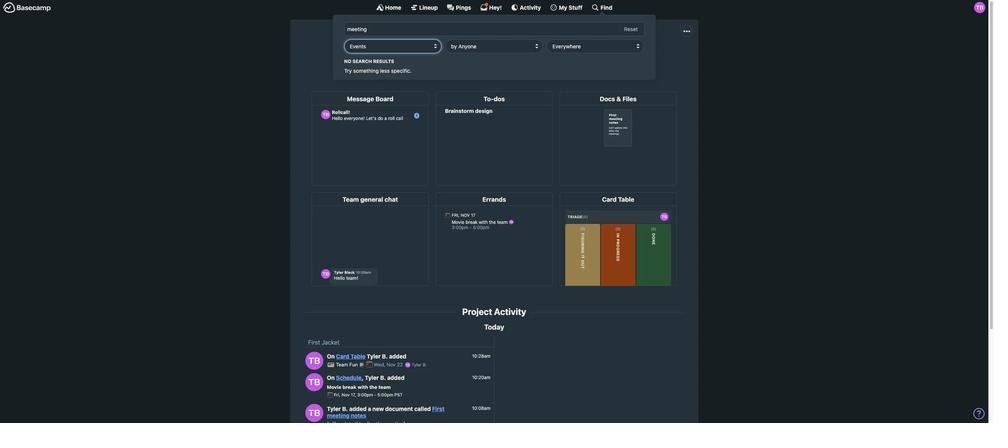 Task type: locate. For each thing, give the bounding box(es) containing it.
10:08am
[[472, 406, 491, 411]]

added up 22
[[389, 353, 407, 360]]

added left 'a'
[[349, 406, 367, 412]]

first meeting notes
[[327, 406, 445, 419]]

b. up team
[[380, 375, 386, 381]]

results
[[373, 58, 394, 64]]

2 horizontal spatial first
[[462, 35, 487, 49]]

search
[[353, 58, 372, 64]]

1 vertical spatial jacket
[[322, 339, 340, 346]]

2 vertical spatial first
[[432, 406, 445, 412]]

0 vertical spatial added
[[389, 353, 407, 360]]

people on this project element
[[510, 59, 531, 83]]

first jacket link
[[308, 339, 340, 346]]

1 vertical spatial added
[[387, 375, 405, 381]]

activity up today
[[494, 307, 527, 317]]

tyler
[[367, 353, 381, 360], [412, 363, 422, 368], [365, 375, 379, 381], [327, 406, 341, 412]]

of right jacket
[[430, 52, 436, 58]]

0 vertical spatial activity
[[520, 4, 541, 11]]

lot
[[595, 52, 606, 58]]

2 colors! from the left
[[614, 52, 633, 58]]

2 vertical spatial added
[[349, 406, 367, 412]]

jacket up thinking
[[489, 35, 527, 49]]

0 horizontal spatial and
[[529, 52, 539, 58]]

tyler black image
[[975, 2, 986, 13]]

of right the lot
[[607, 52, 613, 58]]

2 of from the left
[[607, 52, 613, 58]]

strips
[[541, 52, 556, 58]]

on up "movie"
[[327, 375, 335, 381]]

1 horizontal spatial first
[[432, 406, 445, 412]]

0 horizontal spatial jacket
[[322, 339, 340, 346]]

jacket up card
[[322, 339, 340, 346]]

activity left my
[[520, 4, 541, 11]]

jacket for first jacket let's create the first jacket of the company! i am thinking rabits and strips and colors! a lot of colors!
[[489, 35, 527, 49]]

my stuff
[[559, 4, 583, 11]]

movie
[[327, 384, 341, 390]]

1 vertical spatial nov
[[342, 393, 350, 398]]

stuff
[[569, 4, 583, 11]]

meeting
[[327, 412, 350, 419]]

schedule
[[336, 375, 362, 381]]

added down 22
[[387, 375, 405, 381]]

project activity
[[463, 307, 527, 317]]

nov
[[387, 362, 396, 368], [342, 393, 350, 398]]

10:20am element
[[473, 375, 491, 381]]

first jacket
[[308, 339, 340, 346]]

0 horizontal spatial first
[[308, 339, 320, 346]]

specific.
[[391, 68, 412, 74]]

1 horizontal spatial of
[[607, 52, 613, 58]]

1 vertical spatial first
[[308, 339, 320, 346]]

b.
[[382, 353, 388, 360], [423, 363, 427, 368], [380, 375, 386, 381], [342, 406, 348, 412]]

colors!
[[569, 52, 587, 58], [614, 52, 633, 58]]

i
[[476, 52, 477, 58]]

0 horizontal spatial of
[[430, 52, 436, 58]]

1 horizontal spatial nov
[[387, 362, 396, 368]]

on
[[327, 353, 335, 360], [327, 375, 335, 381]]

colors! right the lot
[[614, 52, 633, 58]]

1 horizontal spatial and
[[557, 52, 568, 58]]

tyler down fri,
[[327, 406, 341, 412]]

a
[[368, 406, 371, 412]]

home
[[385, 4, 402, 11]]

document
[[385, 406, 413, 412]]

1 horizontal spatial colors!
[[614, 52, 633, 58]]

activity
[[520, 4, 541, 11], [494, 307, 527, 317]]

new
[[373, 406, 384, 412]]

b. up wed, nov 22
[[382, 353, 388, 360]]

let's
[[356, 52, 370, 58]]

tyler black image for first meeting notes
[[305, 404, 323, 422]]

of
[[430, 52, 436, 58], [607, 52, 613, 58]]

1 horizontal spatial the
[[390, 52, 399, 58]]

10:28am element
[[472, 354, 491, 359]]

home link
[[376, 4, 402, 11]]

pst
[[395, 393, 403, 398]]

1 vertical spatial on
[[327, 375, 335, 381]]

tyler right ,
[[365, 375, 379, 381]]

tyler black image down first jacket "link"
[[305, 352, 323, 370]]

fri,
[[334, 393, 341, 398]]

my
[[559, 4, 568, 11]]

movie break with the team link
[[327, 384, 391, 390]]

added
[[389, 353, 407, 360], [387, 375, 405, 381], [349, 406, 367, 412]]

first inside "first jacket let's create the first jacket of the company! i am thinking rabits and strips and colors! a lot of colors!"
[[462, 35, 487, 49]]

no
[[344, 58, 352, 64]]

1 on from the top
[[327, 353, 335, 360]]

jacket inside "first jacket let's create the first jacket of the company! i am thinking rabits and strips and colors! a lot of colors!"
[[489, 35, 527, 49]]

company!
[[448, 52, 474, 58]]

first
[[462, 35, 487, 49], [308, 339, 320, 346], [432, 406, 445, 412]]

the
[[390, 52, 399, 58], [437, 52, 446, 58], [370, 384, 377, 390]]

0 vertical spatial first
[[462, 35, 487, 49]]

on left card
[[327, 353, 335, 360]]

-
[[374, 393, 376, 398]]

0 horizontal spatial colors!
[[569, 52, 587, 58]]

nov inside movie break with the team fri, nov 17, 3:00pm -     5:00pm pst
[[342, 393, 350, 398]]

nov left 22
[[387, 362, 396, 368]]

2 on from the top
[[327, 375, 335, 381]]

the up -
[[370, 384, 377, 390]]

and
[[529, 52, 539, 58], [557, 52, 568, 58]]

the left first
[[390, 52, 399, 58]]

no search results try something less specific.
[[344, 58, 412, 74]]

1 horizontal spatial jacket
[[489, 35, 527, 49]]

tyler right 22
[[412, 363, 422, 368]]

Search for… search field
[[344, 22, 645, 36]]

my stuff button
[[550, 4, 583, 11]]

called
[[415, 406, 431, 412]]

tyler up wed,
[[367, 353, 381, 360]]

jacket
[[489, 35, 527, 49], [322, 339, 340, 346]]

0 vertical spatial nov
[[387, 362, 396, 368]]

lineup
[[420, 4, 438, 11]]

added for tyler b. added
[[389, 353, 407, 360]]

0 vertical spatial on
[[327, 353, 335, 360]]

17,
[[351, 393, 356, 398]]

None reset field
[[621, 25, 642, 34]]

0 horizontal spatial the
[[370, 384, 377, 390]]

and left strips
[[529, 52, 539, 58]]

first inside first meeting notes
[[432, 406, 445, 412]]

tyler black image
[[305, 352, 323, 370], [405, 363, 411, 368], [305, 373, 323, 391], [305, 404, 323, 422]]

team
[[336, 362, 348, 368]]

tyler black image left "movie"
[[305, 373, 323, 391]]

a
[[589, 52, 593, 58]]

the left the "company!"
[[437, 52, 446, 58]]

movie break with the team fri, nov 17, 3:00pm -     5:00pm pst
[[327, 384, 403, 398]]

tyler black image left meeting on the left bottom of the page
[[305, 404, 323, 422]]

1 and from the left
[[529, 52, 539, 58]]

colors! left 'a'
[[569, 52, 587, 58]]

nov left 17,
[[342, 393, 350, 398]]

and right strips
[[557, 52, 568, 58]]

wed,
[[374, 362, 386, 368]]

0 horizontal spatial nov
[[342, 393, 350, 398]]

card table link
[[336, 353, 366, 360]]

2 horizontal spatial the
[[437, 52, 446, 58]]

0 vertical spatial jacket
[[489, 35, 527, 49]]



Task type: describe. For each thing, give the bounding box(es) containing it.
1 vertical spatial activity
[[494, 307, 527, 317]]

card
[[336, 353, 349, 360]]

first for first jacket let's create the first jacket of the company! i am thinking rabits and strips and colors! a lot of colors!
[[462, 35, 487, 49]]

schedule link
[[336, 375, 362, 381]]

10:08am element
[[472, 406, 491, 411]]

notes
[[351, 412, 366, 419]]

added for ,       tyler b. added
[[387, 375, 405, 381]]

first meeting notes link
[[327, 406, 445, 419]]

first
[[400, 52, 411, 58]]

thinking
[[489, 52, 510, 58]]

22
[[397, 362, 403, 368]]

tyler black image right 22
[[405, 363, 411, 368]]

something
[[353, 68, 379, 74]]

table
[[351, 353, 366, 360]]

b. left the notes
[[342, 406, 348, 412]]

pings
[[456, 4, 471, 11]]

find button
[[592, 4, 613, 11]]

10:28am
[[472, 354, 491, 359]]

2 and from the left
[[557, 52, 568, 58]]

first for first jacket
[[308, 339, 320, 346]]

with
[[358, 384, 368, 390]]

on for on schedule ,       tyler b. added
[[327, 375, 335, 381]]

create
[[371, 52, 388, 58]]

hey! button
[[480, 3, 502, 11]]

1 of from the left
[[430, 52, 436, 58]]

tyler b.
[[411, 363, 427, 368]]

break
[[343, 384, 357, 390]]

,
[[362, 375, 364, 381]]

on card table tyler b. added
[[327, 353, 407, 360]]

wed, nov 22
[[374, 362, 404, 368]]

main element
[[0, 0, 989, 80]]

the inside movie break with the team fri, nov 17, 3:00pm -     5:00pm pst
[[370, 384, 377, 390]]

jacket
[[412, 52, 429, 58]]

1 colors! from the left
[[569, 52, 587, 58]]

tyler black image for schedule
[[305, 373, 323, 391]]

on for on card table tyler b. added
[[327, 353, 335, 360]]

project
[[463, 307, 492, 317]]

jacket for first jacket
[[322, 339, 340, 346]]

first jacket let's create the first jacket of the company! i am thinking rabits and strips and colors! a lot of colors!
[[356, 35, 633, 58]]

am
[[479, 52, 487, 58]]

fun
[[350, 362, 358, 368]]

rabits
[[512, 52, 527, 58]]

b. right 22
[[423, 363, 427, 368]]

5:00pm
[[378, 393, 393, 398]]

tyler b. added a new document called
[[327, 406, 432, 412]]

switch accounts image
[[3, 2, 51, 14]]

pings button
[[447, 4, 471, 11]]

10:20am
[[473, 375, 491, 381]]

today
[[484, 323, 505, 331]]

team
[[379, 384, 391, 390]]

try
[[344, 68, 352, 74]]

on schedule ,       tyler b. added
[[327, 375, 405, 381]]

activity inside "link"
[[520, 4, 541, 11]]

find
[[601, 4, 613, 11]]

hey!
[[489, 4, 502, 11]]

team fun
[[336, 362, 359, 368]]

tyler black image for card table
[[305, 352, 323, 370]]

first for first meeting notes
[[432, 406, 445, 412]]

3:00pm
[[358, 393, 373, 398]]

less
[[380, 68, 390, 74]]

try something less specific. alert
[[344, 58, 645, 75]]

none reset field inside main element
[[621, 25, 642, 34]]

lineup link
[[411, 4, 438, 11]]

activity link
[[511, 4, 541, 11]]



Task type: vqa. For each thing, say whether or not it's contained in the screenshot.
My Stuff
yes



